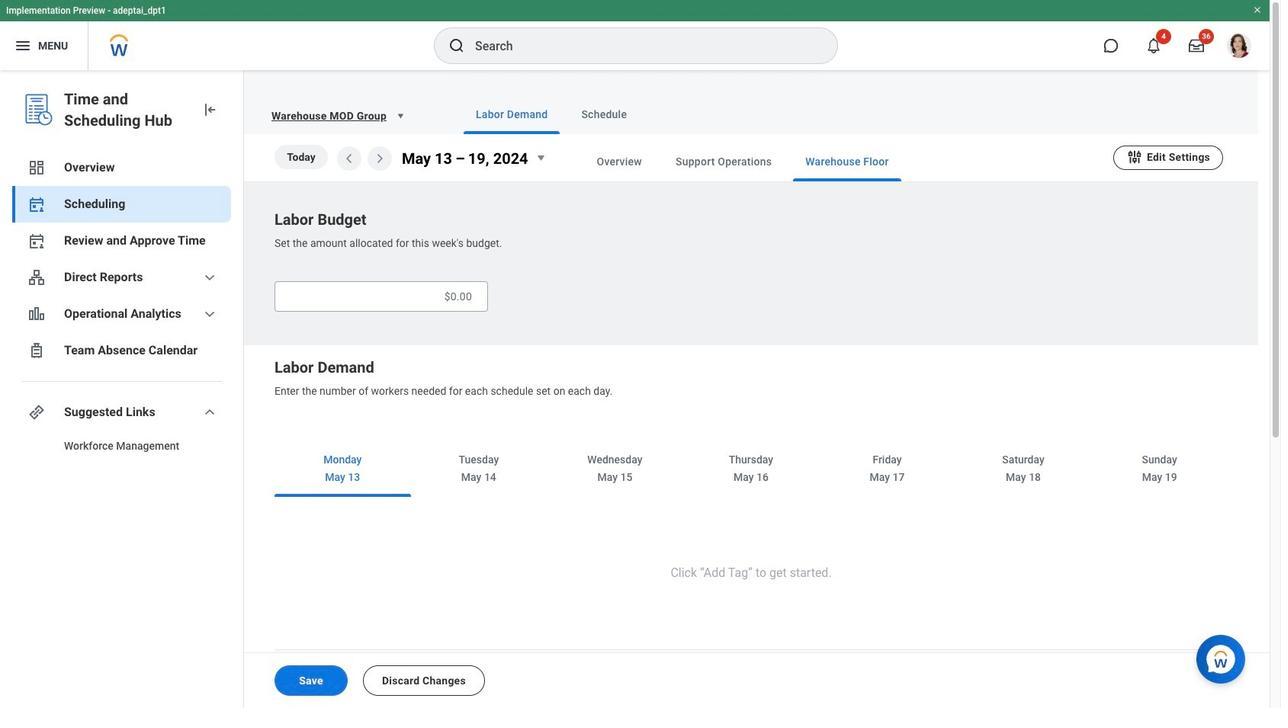 Task type: locate. For each thing, give the bounding box(es) containing it.
link image
[[27, 404, 46, 422]]

notifications large image
[[1147, 38, 1162, 53]]

search image
[[448, 37, 466, 55]]

0 vertical spatial tab list
[[433, 95, 1241, 134]]

tab list
[[433, 95, 1241, 134], [554, 142, 1114, 182]]

0 horizontal spatial caret down small image
[[393, 108, 408, 124]]

inbox large image
[[1190, 38, 1205, 53]]

None text field
[[275, 281, 488, 312]]

banner
[[0, 0, 1271, 70]]

1 horizontal spatial caret down small image
[[532, 149, 550, 167]]

1 vertical spatial chevron down small image
[[201, 305, 219, 324]]

chevron down small image for view team icon
[[201, 269, 219, 287]]

justify image
[[14, 37, 32, 55]]

profile logan mcneil image
[[1228, 34, 1252, 61]]

0 vertical spatial caret down small image
[[393, 108, 408, 124]]

close environment banner image
[[1254, 5, 1263, 14]]

configure image
[[1127, 148, 1144, 165]]

1 vertical spatial tab list
[[554, 142, 1114, 182]]

1 chevron down small image from the top
[[201, 269, 219, 287]]

calendar user solid image
[[27, 232, 46, 250]]

dashboard image
[[27, 159, 46, 177]]

chevron down small image
[[201, 269, 219, 287], [201, 305, 219, 324]]

0 vertical spatial chevron down small image
[[201, 269, 219, 287]]

caret down small image
[[393, 108, 408, 124], [532, 149, 550, 167]]

chevron left small image
[[340, 149, 359, 168]]

task timeoff image
[[27, 342, 46, 360]]

tab panel
[[244, 134, 1282, 709]]

1 vertical spatial caret down small image
[[532, 149, 550, 167]]

view team image
[[27, 269, 46, 287]]

calendar user solid image
[[27, 195, 46, 214]]

chevron down small image for chart icon
[[201, 305, 219, 324]]

2 chevron down small image from the top
[[201, 305, 219, 324]]

chart image
[[27, 305, 46, 324]]



Task type: vqa. For each thing, say whether or not it's contained in the screenshot.
caret down small image to the bottom
yes



Task type: describe. For each thing, give the bounding box(es) containing it.
insert row after image
[[287, 681, 302, 697]]

transformation import image
[[201, 101, 219, 119]]

chevron right small image
[[371, 149, 389, 168]]

navigation pane region
[[0, 70, 244, 709]]

Search Workday  search field
[[475, 29, 807, 63]]

time and scheduling hub element
[[64, 89, 188, 131]]

chevron down small image
[[201, 404, 219, 422]]



